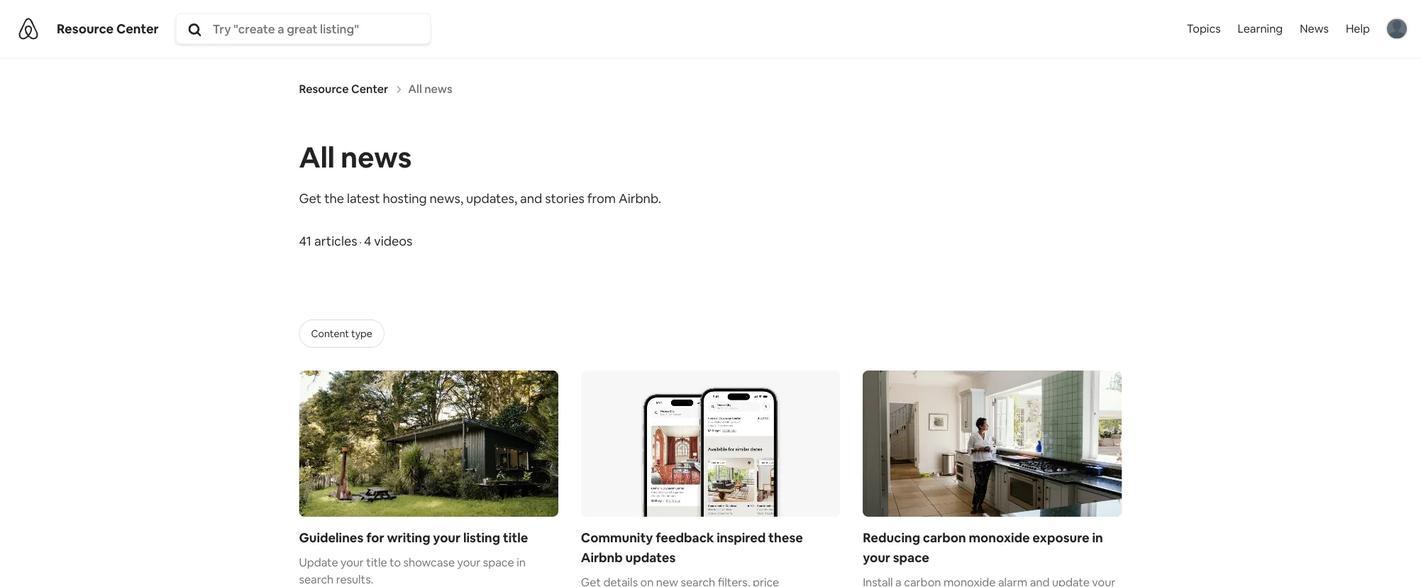 Task type: vqa. For each thing, say whether or not it's contained in the screenshot.
SAVE button
no



Task type: locate. For each thing, give the bounding box(es) containing it.
0 horizontal spatial resource center
[[57, 20, 159, 37]]

guidelines for writing your listing title
[[299, 529, 528, 546]]

0 horizontal spatial center
[[116, 20, 159, 37]]

1 vertical spatial resource center
[[299, 82, 389, 96]]

learning
[[1239, 21, 1284, 36]]

resource center link
[[57, 20, 159, 37], [299, 82, 389, 96]]

1 vertical spatial center
[[351, 82, 389, 96]]

listing
[[464, 529, 501, 546]]

monoxide
[[969, 529, 1031, 546]]

community feedback inspired these airbnb updates link
[[581, 371, 841, 587]]

exposure
[[1033, 529, 1090, 546]]

Search text field
[[213, 21, 428, 37]]

type
[[351, 327, 373, 340]]

1 horizontal spatial resource
[[299, 82, 349, 96]]

resource center for the right resource center link
[[299, 82, 389, 96]]

get the latest hosting news, updates, and stories from airbnb.
[[299, 190, 662, 207]]

get
[[299, 190, 322, 207]]

1 horizontal spatial title
[[503, 529, 528, 546]]

·
[[360, 236, 362, 249]]

your up the results.
[[341, 555, 364, 569]]

space inside the update your title to showcase your space in search results.
[[483, 555, 514, 569]]

airbnb.
[[619, 190, 662, 207]]

0 horizontal spatial title
[[367, 555, 387, 569]]

1 horizontal spatial resource center
[[299, 82, 389, 96]]

center for the topmost resource center link
[[116, 20, 159, 37]]

updates,
[[466, 190, 518, 207]]

reducing carbon monoxide exposure in your space link
[[863, 371, 1123, 587]]

1 horizontal spatial center
[[351, 82, 389, 96]]

1 vertical spatial title
[[367, 555, 387, 569]]

hosting
[[383, 190, 427, 207]]

stories
[[545, 190, 585, 207]]

carbon
[[923, 529, 967, 546]]

0 vertical spatial center
[[116, 20, 159, 37]]

41 articles · 4 videos
[[299, 233, 413, 250]]

title left to
[[367, 555, 387, 569]]

0 horizontal spatial resource center link
[[57, 20, 159, 37]]

title right listing
[[503, 529, 528, 546]]

your
[[433, 529, 461, 546], [863, 549, 891, 566], [341, 555, 364, 569], [458, 555, 481, 569]]

a home with dark wood-paneled walls and big windows is flanked by trees and other greenery. there's an outdoor picnic table. image
[[299, 371, 559, 517], [299, 371, 559, 517]]

1 horizontal spatial resource center link
[[299, 82, 389, 96]]

your down reducing
[[863, 549, 891, 566]]

resource center
[[57, 20, 159, 37], [299, 82, 389, 96]]

1 horizontal spatial space
[[894, 549, 930, 566]]

news,
[[430, 190, 464, 207]]

news
[[1301, 21, 1330, 36]]

mateo's account image
[[1388, 19, 1408, 39]]

feedback
[[656, 529, 714, 546]]

center
[[116, 20, 159, 37], [351, 82, 389, 96]]

0 horizontal spatial in
[[517, 555, 526, 569]]

side by side phone screens show listings available for the guest's original dates and for checking in a day earlier or later. image
[[581, 371, 841, 517], [581, 371, 841, 517]]

in inside reducing carbon monoxide exposure in your space
[[1093, 529, 1104, 546]]

results.
[[336, 572, 374, 586]]

showcase
[[404, 555, 455, 569]]

title
[[503, 529, 528, 546], [367, 555, 387, 569]]

center for the right resource center link
[[351, 82, 389, 96]]

reducing carbon monoxide exposure in your space
[[863, 529, 1104, 566]]

all news
[[299, 139, 412, 176]]

resource
[[57, 20, 114, 37], [299, 82, 349, 96]]

space down reducing
[[894, 549, 930, 566]]

space down listing
[[483, 555, 514, 569]]

space
[[894, 549, 930, 566], [483, 555, 514, 569]]

a person holding a coffee cup stands in front of a kitchen stove while looking out a large open window. image
[[863, 371, 1123, 517], [863, 371, 1123, 517]]

0 horizontal spatial space
[[483, 555, 514, 569]]

reducing
[[863, 529, 921, 546]]

in inside the update your title to showcase your space in search results.
[[517, 555, 526, 569]]

0 vertical spatial resource
[[57, 20, 114, 37]]

topics
[[1188, 21, 1221, 36]]

update
[[299, 555, 338, 569]]

space for reducing carbon monoxide exposure in your space
[[894, 549, 930, 566]]

news
[[341, 139, 412, 176]]

update your title to showcase your space in search results.
[[299, 555, 526, 586]]

space inside reducing carbon monoxide exposure in your space
[[894, 549, 930, 566]]

community
[[581, 529, 653, 546]]

your inside reducing carbon monoxide exposure in your space
[[863, 549, 891, 566]]

1 vertical spatial in
[[517, 555, 526, 569]]

0 vertical spatial resource center
[[57, 20, 159, 37]]

0 vertical spatial in
[[1093, 529, 1104, 546]]

in
[[1093, 529, 1104, 546], [517, 555, 526, 569]]

1 horizontal spatial in
[[1093, 529, 1104, 546]]

1 vertical spatial resource center link
[[299, 82, 389, 96]]

help
[[1347, 21, 1371, 36]]



Task type: describe. For each thing, give the bounding box(es) containing it.
space for update your title to showcase your space in search results.
[[483, 555, 514, 569]]

and
[[520, 190, 543, 207]]

the
[[325, 190, 344, 207]]

airbnb
[[581, 549, 623, 566]]

learning button
[[1230, 0, 1292, 57]]

title inside the update your title to showcase your space in search results.
[[367, 555, 387, 569]]

0 horizontal spatial resource
[[57, 20, 114, 37]]

latest
[[347, 190, 380, 207]]

1 vertical spatial resource
[[299, 82, 349, 96]]

to
[[390, 555, 401, 569]]

videos
[[374, 233, 413, 250]]

your up showcase
[[433, 529, 461, 546]]

news button
[[1292, 0, 1338, 57]]

these
[[769, 529, 804, 546]]

guidelines
[[299, 529, 364, 546]]

topics button
[[1185, 0, 1224, 60]]

writing
[[387, 529, 431, 546]]

articles
[[314, 233, 357, 250]]

inspired
[[717, 529, 766, 546]]

content type
[[311, 327, 373, 340]]

for
[[366, 529, 385, 546]]

community feedback inspired these airbnb updates
[[581, 529, 804, 566]]

search
[[299, 572, 334, 586]]

0 vertical spatial resource center link
[[57, 20, 159, 37]]

help link
[[1338, 0, 1379, 57]]

resource center for the topmost resource center link
[[57, 20, 159, 37]]

4
[[364, 233, 372, 250]]

0 vertical spatial title
[[503, 529, 528, 546]]

updates
[[626, 549, 676, 566]]

all
[[299, 139, 335, 176]]

your down listing
[[458, 555, 481, 569]]

content type button
[[299, 320, 385, 348]]

41
[[299, 233, 312, 250]]

from
[[588, 190, 616, 207]]

content
[[311, 327, 349, 340]]



